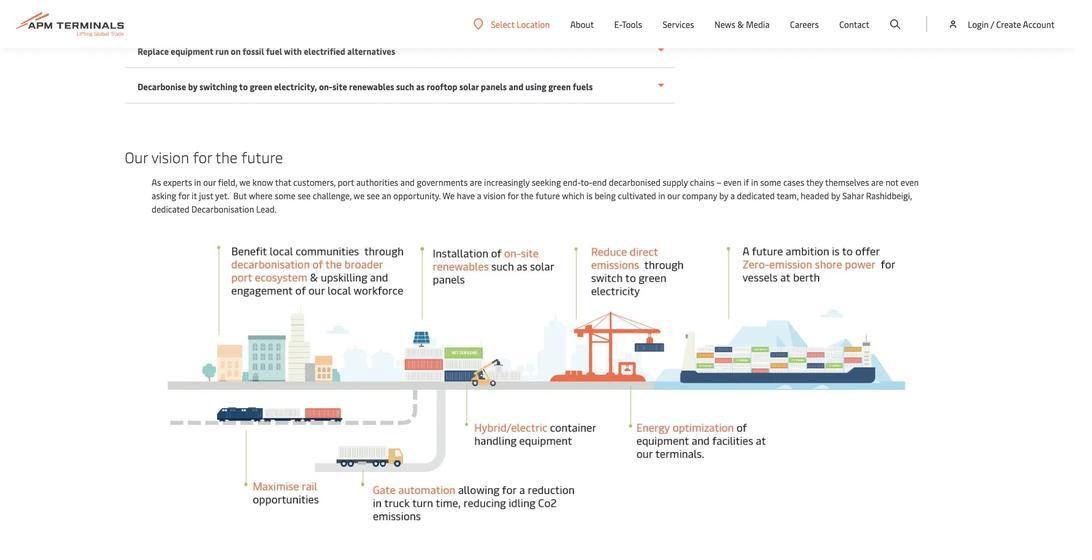 Task type: locate. For each thing, give the bounding box(es) containing it.
future
[[241, 147, 283, 167], [536, 190, 560, 202]]

port
[[338, 176, 354, 188]]

0 vertical spatial and
[[509, 81, 524, 92]]

0 horizontal spatial a
[[477, 190, 482, 202]]

1 vertical spatial some
[[275, 190, 296, 202]]

0 horizontal spatial are
[[470, 176, 482, 188]]

on-
[[319, 81, 333, 92]]

2 a from the left
[[731, 190, 735, 202]]

but
[[233, 190, 247, 202]]

1 horizontal spatial see
[[367, 190, 380, 202]]

are up have
[[470, 176, 482, 188]]

0 horizontal spatial even
[[724, 176, 742, 188]]

1 horizontal spatial our
[[667, 190, 680, 202]]

decarbonise by switching to green electricity, on-site renewables such as rooftop solar panels and using green fuels button
[[125, 68, 675, 104]]

e-
[[614, 18, 622, 30]]

and left using at top
[[509, 81, 524, 92]]

1 horizontal spatial green
[[548, 81, 571, 92]]

even
[[724, 176, 742, 188], [901, 176, 919, 188]]

dedicated down asking
[[152, 203, 189, 215]]

future down seeking
[[536, 190, 560, 202]]

contact button
[[839, 0, 870, 48]]

vision up 'experts'
[[151, 147, 189, 167]]

have
[[457, 190, 475, 202]]

sahar
[[842, 190, 864, 202]]

0 horizontal spatial our
[[203, 176, 216, 188]]

1 horizontal spatial are
[[871, 176, 884, 188]]

to
[[239, 81, 248, 92]]

our up just
[[203, 176, 216, 188]]

&
[[738, 18, 744, 30]]

1 horizontal spatial dedicated
[[737, 190, 775, 202]]

0 horizontal spatial future
[[241, 147, 283, 167]]

a right company
[[731, 190, 735, 202]]

for up just
[[193, 147, 212, 167]]

1 a from the left
[[477, 190, 482, 202]]

in right if
[[751, 176, 758, 188]]

1 horizontal spatial some
[[760, 176, 781, 188]]

seeking
[[532, 176, 561, 188]]

themselves
[[825, 176, 869, 188]]

by left sahar
[[831, 190, 840, 202]]

0 horizontal spatial see
[[298, 190, 311, 202]]

2 horizontal spatial for
[[508, 190, 519, 202]]

site
[[333, 81, 347, 92]]

in down supply
[[658, 190, 665, 202]]

see left an
[[367, 190, 380, 202]]

1 horizontal spatial vision
[[483, 190, 506, 202]]

we
[[443, 190, 455, 202]]

a right have
[[477, 190, 482, 202]]

select location
[[491, 18, 550, 30]]

0 horizontal spatial by
[[188, 81, 198, 92]]

1 vertical spatial vision
[[483, 190, 506, 202]]

is
[[587, 190, 593, 202]]

rashidbeigi,
[[866, 190, 912, 202]]

select
[[491, 18, 515, 30]]

we
[[239, 176, 250, 188], [354, 190, 365, 202]]

are left not
[[871, 176, 884, 188]]

0 horizontal spatial and
[[400, 176, 415, 188]]

by inside dropdown button
[[188, 81, 198, 92]]

fuel
[[266, 45, 282, 57]]

alternatives
[[347, 45, 395, 57]]

dedicated
[[737, 190, 775, 202], [152, 203, 189, 215]]

future up know
[[241, 147, 283, 167]]

our down supply
[[667, 190, 680, 202]]

some
[[760, 176, 781, 188], [275, 190, 296, 202]]

1 vertical spatial and
[[400, 176, 415, 188]]

challenge,
[[313, 190, 352, 202]]

–
[[717, 176, 722, 188]]

tools
[[622, 18, 642, 30]]

create
[[996, 18, 1021, 30]]

our vision for the future
[[125, 147, 287, 167]]

the down seeking
[[521, 190, 534, 202]]

vision down increasingly
[[483, 190, 506, 202]]

decarb overview apm terminals image
[[152, 224, 924, 536]]

in
[[194, 176, 201, 188], [751, 176, 758, 188], [658, 190, 665, 202]]

where
[[249, 190, 273, 202]]

which
[[562, 190, 584, 202]]

even right not
[[901, 176, 919, 188]]

see down customers,
[[298, 190, 311, 202]]

authorities
[[356, 176, 398, 188]]

our
[[203, 176, 216, 188], [667, 190, 680, 202]]

for down increasingly
[[508, 190, 519, 202]]

some down that
[[275, 190, 296, 202]]

solar
[[459, 81, 479, 92]]

company
[[682, 190, 717, 202]]

1 vertical spatial future
[[536, 190, 560, 202]]

1 vertical spatial the
[[521, 190, 534, 202]]

and
[[509, 81, 524, 92], [400, 176, 415, 188]]

2 green from the left
[[548, 81, 571, 92]]

2 horizontal spatial by
[[831, 190, 840, 202]]

for
[[193, 147, 212, 167], [178, 190, 190, 202], [508, 190, 519, 202]]

1 horizontal spatial future
[[536, 190, 560, 202]]

asking
[[152, 190, 176, 202]]

opportunity.
[[393, 190, 441, 202]]

dedicated down if
[[737, 190, 775, 202]]

green right to
[[250, 81, 272, 92]]

1 see from the left
[[298, 190, 311, 202]]

such
[[396, 81, 414, 92]]

supply
[[663, 176, 688, 188]]

cases
[[783, 176, 804, 188]]

0 vertical spatial dedicated
[[737, 190, 775, 202]]

0 vertical spatial we
[[239, 176, 250, 188]]

0 horizontal spatial green
[[250, 81, 272, 92]]

green
[[250, 81, 272, 92], [548, 81, 571, 92]]

see
[[298, 190, 311, 202], [367, 190, 380, 202]]

the up field,
[[215, 147, 238, 167]]

fuels
[[573, 81, 593, 92]]

1 horizontal spatial even
[[901, 176, 919, 188]]

to-
[[581, 176, 593, 188]]

by down '–'
[[719, 190, 728, 202]]

0 vertical spatial vision
[[151, 147, 189, 167]]

with
[[284, 45, 302, 57]]

1 horizontal spatial a
[[731, 190, 735, 202]]

even right '–'
[[724, 176, 742, 188]]

by left switching
[[188, 81, 198, 92]]

field,
[[218, 176, 237, 188]]

1 horizontal spatial and
[[509, 81, 524, 92]]

0 horizontal spatial we
[[239, 176, 250, 188]]

some up team,
[[760, 176, 781, 188]]

an
[[382, 190, 391, 202]]

1 vertical spatial we
[[354, 190, 365, 202]]

we down port
[[354, 190, 365, 202]]

for left it
[[178, 190, 190, 202]]

increasingly
[[484, 176, 530, 188]]

1 horizontal spatial we
[[354, 190, 365, 202]]

1 vertical spatial dedicated
[[152, 203, 189, 215]]

services
[[663, 18, 694, 30]]

in up it
[[194, 176, 201, 188]]

1 even from the left
[[724, 176, 742, 188]]

0 vertical spatial the
[[215, 147, 238, 167]]

we up but
[[239, 176, 250, 188]]

/
[[991, 18, 994, 30]]

1 vertical spatial our
[[667, 190, 680, 202]]

1 horizontal spatial the
[[521, 190, 534, 202]]

0 horizontal spatial the
[[215, 147, 238, 167]]

2 are from the left
[[871, 176, 884, 188]]

0 vertical spatial future
[[241, 147, 283, 167]]

renewables
[[349, 81, 394, 92]]

the
[[215, 147, 238, 167], [521, 190, 534, 202]]

green left 'fuels'
[[548, 81, 571, 92]]

and up opportunity.
[[400, 176, 415, 188]]

vision
[[151, 147, 189, 167], [483, 190, 506, 202]]

0 vertical spatial our
[[203, 176, 216, 188]]



Task type: describe. For each thing, give the bounding box(es) containing it.
it
[[192, 190, 197, 202]]

careers button
[[790, 0, 819, 48]]

vision inside as experts in our field, we know that customers, port authorities and governments are increasingly seeking end-to-end decarbonised supply chains – even if in some cases they themselves are not even asking for it just yet.  but where some see challenge, we see an opportunity. we have a vision for the future which is being cultivated in our company by a dedicated team, headed by sahar rashidbeigi, dedicated decarbonisation lead.
[[483, 190, 506, 202]]

location
[[517, 18, 550, 30]]

account
[[1023, 18, 1055, 30]]

0 horizontal spatial for
[[178, 190, 190, 202]]

equipment
[[171, 45, 213, 57]]

fossil
[[243, 45, 264, 57]]

2 horizontal spatial in
[[751, 176, 758, 188]]

cultivated
[[618, 190, 656, 202]]

governments
[[417, 176, 468, 188]]

services button
[[663, 0, 694, 48]]

0 vertical spatial some
[[760, 176, 781, 188]]

chains
[[690, 176, 715, 188]]

e-tools
[[614, 18, 642, 30]]

customers,
[[293, 176, 336, 188]]

decarbonisation
[[192, 203, 254, 215]]

e-tools button
[[614, 0, 642, 48]]

electricity,
[[274, 81, 317, 92]]

rooftop
[[427, 81, 457, 92]]

news & media button
[[715, 0, 770, 48]]

0 horizontal spatial some
[[275, 190, 296, 202]]

know
[[252, 176, 273, 188]]

about button
[[570, 0, 594, 48]]

contact
[[839, 18, 870, 30]]

1 are from the left
[[470, 176, 482, 188]]

just
[[199, 190, 213, 202]]

0 horizontal spatial dedicated
[[152, 203, 189, 215]]

replace
[[138, 45, 169, 57]]

they
[[806, 176, 823, 188]]

careers
[[790, 18, 819, 30]]

0 horizontal spatial in
[[194, 176, 201, 188]]

2 even from the left
[[901, 176, 919, 188]]

1 horizontal spatial for
[[193, 147, 212, 167]]

1 green from the left
[[250, 81, 272, 92]]

panels
[[481, 81, 507, 92]]

0 horizontal spatial vision
[[151, 147, 189, 167]]

end-
[[563, 176, 581, 188]]

lead.
[[256, 203, 276, 215]]

experts
[[163, 176, 192, 188]]

login / create account link
[[948, 0, 1055, 48]]

end
[[593, 176, 607, 188]]

headed
[[801, 190, 829, 202]]

the inside as experts in our field, we know that customers, port authorities and governments are increasingly seeking end-to-end decarbonised supply chains – even if in some cases they themselves are not even asking for it just yet.  but where some see challenge, we see an opportunity. we have a vision for the future which is being cultivated in our company by a dedicated team, headed by sahar rashidbeigi, dedicated decarbonisation lead.
[[521, 190, 534, 202]]

being
[[595, 190, 616, 202]]

as experts in our field, we know that customers, port authorities and governments are increasingly seeking end-to-end decarbonised supply chains – even if in some cases they themselves are not even asking for it just yet.  but where some see challenge, we see an opportunity. we have a vision for the future which is being cultivated in our company by a dedicated team, headed by sahar rashidbeigi, dedicated decarbonisation lead.
[[152, 176, 919, 215]]

replace equipment run on fossil fuel with electrified alternatives
[[138, 45, 395, 57]]

that
[[275, 176, 291, 188]]

switching
[[199, 81, 237, 92]]

if
[[744, 176, 749, 188]]

electrified
[[304, 45, 345, 57]]

on
[[231, 45, 241, 57]]

run
[[215, 45, 229, 57]]

media
[[746, 18, 770, 30]]

1 horizontal spatial in
[[658, 190, 665, 202]]

and inside as experts in our field, we know that customers, port authorities and governments are increasingly seeking end-to-end decarbonised supply chains – even if in some cases they themselves are not even asking for it just yet.  but where some see challenge, we see an opportunity. we have a vision for the future which is being cultivated in our company by a dedicated team, headed by sahar rashidbeigi, dedicated decarbonisation lead.
[[400, 176, 415, 188]]

2 see from the left
[[367, 190, 380, 202]]

using
[[525, 81, 547, 92]]

select location button
[[474, 18, 550, 30]]

our
[[125, 147, 148, 167]]

and inside the decarbonise by switching to green electricity, on-site renewables such as rooftop solar panels and using green fuels dropdown button
[[509, 81, 524, 92]]

about
[[570, 18, 594, 30]]

decarbonised
[[609, 176, 661, 188]]

not
[[886, 176, 899, 188]]

decarbonise by switching to green electricity, on-site renewables such as rooftop solar panels and using green fuels
[[138, 81, 593, 92]]

decarbonise
[[138, 81, 186, 92]]

team,
[[777, 190, 799, 202]]

1 horizontal spatial by
[[719, 190, 728, 202]]

as
[[416, 81, 425, 92]]

news & media
[[715, 18, 770, 30]]

future inside as experts in our field, we know that customers, port authorities and governments are increasingly seeking end-to-end decarbonised supply chains – even if in some cases they themselves are not even asking for it just yet.  but where some see challenge, we see an opportunity. we have a vision for the future which is being cultivated in our company by a dedicated team, headed by sahar rashidbeigi, dedicated decarbonisation lead.
[[536, 190, 560, 202]]

login / create account
[[968, 18, 1055, 30]]

replace equipment run on fossil fuel with electrified alternatives button
[[125, 33, 675, 68]]

login
[[968, 18, 989, 30]]

as
[[152, 176, 161, 188]]

news
[[715, 18, 736, 30]]



Task type: vqa. For each thing, say whether or not it's contained in the screenshot.
APM Terminals Castellón can issue a non-handling certificate when requested by the shipping line. These certificates are mandatory for some specific traffic depending on the good's destination.
no



